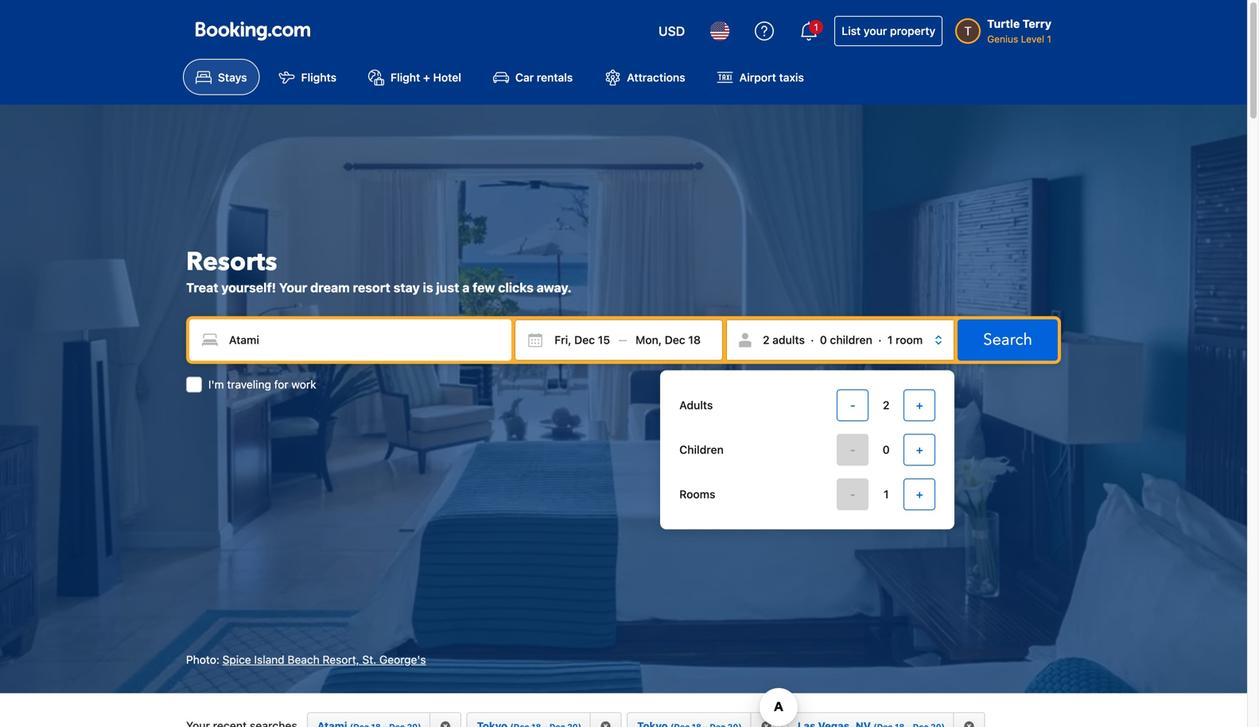 Task type: vqa. For each thing, say whether or not it's contained in the screenshot.
is
yes



Task type: describe. For each thing, give the bounding box(es) containing it.
- button for 1
[[837, 478, 869, 510]]

treat
[[186, 280, 218, 295]]

mon, dec 18
[[636, 333, 701, 346]]

usd
[[659, 23, 685, 39]]

flight
[[391, 71, 420, 84]]

clicks
[[498, 280, 534, 295]]

away.
[[537, 280, 572, 295]]

i'm traveling for work
[[208, 378, 316, 391]]

children
[[830, 333, 873, 346]]

stay
[[394, 280, 420, 295]]

beach
[[288, 653, 320, 666]]

your
[[279, 280, 307, 295]]

island
[[254, 653, 285, 666]]

level
[[1021, 33, 1045, 45]]

resort,
[[323, 653, 359, 666]]

+ button for 2
[[904, 389, 936, 421]]

attractions
[[627, 71, 685, 84]]

+ for adults
[[916, 398, 923, 412]]

resorts
[[186, 244, 277, 279]]

dream
[[310, 280, 350, 295]]

for
[[274, 378, 289, 391]]

2 for 2
[[883, 398, 890, 412]]

18
[[688, 333, 701, 346]]

stays link
[[183, 59, 260, 95]]

traveling
[[227, 378, 271, 391]]

+ for rooms
[[916, 488, 923, 501]]

few
[[473, 280, 495, 295]]

0 vertical spatial 0
[[820, 333, 827, 346]]

is
[[423, 280, 433, 295]]

i'm
[[208, 378, 224, 391]]

adults
[[773, 333, 805, 346]]

tokyo
 - remove this item from your recent searches image
[[761, 721, 772, 727]]

+ button for 1
[[904, 478, 936, 510]]

- button for 0
[[837, 434, 869, 466]]

2 for 2 adults · 0 children · 1 room
[[763, 333, 770, 346]]

rentals
[[537, 71, 573, 84]]

- for 0
[[850, 443, 856, 456]]

atami
 - remove this item from your recent searches image
[[440, 721, 451, 727]]

turtle
[[987, 17, 1020, 30]]

2 adults · 0 children · 1 room
[[763, 333, 923, 346]]

fri, dec 15
[[555, 333, 610, 346]]

work
[[292, 378, 316, 391]]

dec for 18
[[665, 333, 686, 346]]

- for 2
[[850, 398, 856, 412]]

genius
[[987, 33, 1019, 45]]

spice island beach resort, st. george's link
[[223, 653, 426, 666]]

list your property link
[[835, 16, 943, 46]]

adults
[[680, 398, 713, 412]]

hotel
[[433, 71, 461, 84]]

turtle terry genius level 1
[[987, 17, 1052, 45]]

a
[[462, 280, 470, 295]]

usd button
[[649, 12, 695, 50]]

attractions link
[[592, 59, 698, 95]]

flights link
[[266, 59, 349, 95]]

flights
[[301, 71, 337, 84]]

search
[[983, 329, 1033, 351]]

1 vertical spatial 0
[[883, 443, 890, 456]]

taxis
[[779, 71, 804, 84]]

none search field containing search
[[186, 316, 1061, 529]]

- button for 2
[[837, 389, 869, 421]]

airport taxis
[[740, 71, 804, 84]]

terry
[[1023, 17, 1052, 30]]

airport taxis link
[[705, 59, 817, 95]]



Task type: locate. For each thing, give the bounding box(es) containing it.
list
[[842, 24, 861, 37]]

fri,
[[555, 333, 572, 346]]

0 vertical spatial + button
[[904, 389, 936, 421]]

1 vertical spatial -
[[850, 443, 856, 456]]

yourself!
[[221, 280, 276, 295]]

+
[[423, 71, 430, 84], [916, 398, 923, 412], [916, 443, 923, 456], [916, 488, 923, 501]]

booking.com online hotel reservations image
[[196, 21, 310, 41]]

0 vertical spatial 2
[[763, 333, 770, 346]]

+ for children
[[916, 443, 923, 456]]

spice
[[223, 653, 251, 666]]

·
[[811, 333, 814, 346], [878, 333, 882, 346]]

0 horizontal spatial svg image
[[528, 332, 544, 348]]

airport
[[740, 71, 776, 84]]

2 dec from the left
[[665, 333, 686, 346]]

svg image for fri,
[[528, 332, 544, 348]]

1 dec from the left
[[574, 333, 595, 346]]

svg image left fri,
[[528, 332, 544, 348]]

1
[[814, 21, 819, 33], [1047, 33, 1052, 45], [888, 333, 893, 346], [884, 488, 889, 501]]

children
[[680, 443, 724, 456]]

stays
[[218, 71, 247, 84]]

2 vertical spatial -
[[850, 488, 856, 501]]

0
[[820, 333, 827, 346], [883, 443, 890, 456]]

list your property
[[842, 24, 936, 37]]

0 horizontal spatial 0
[[820, 333, 827, 346]]

1 horizontal spatial 0
[[883, 443, 890, 456]]

tokyo
 - remove this item from your recent searches image
[[600, 721, 612, 727]]

car rentals link
[[480, 59, 586, 95]]

mon,
[[636, 333, 662, 346]]

0 vertical spatial -
[[850, 398, 856, 412]]

2 - button from the top
[[837, 434, 869, 466]]

0 horizontal spatial 2
[[763, 333, 770, 346]]

3 - from the top
[[850, 488, 856, 501]]

0 horizontal spatial dec
[[574, 333, 595, 346]]

1 horizontal spatial svg image
[[636, 332, 652, 348]]

resort
[[353, 280, 390, 295]]

2 · from the left
[[878, 333, 882, 346]]

1 button
[[790, 12, 828, 50]]

0 vertical spatial - button
[[837, 389, 869, 421]]

3 + button from the top
[[904, 478, 936, 510]]

george's
[[379, 653, 426, 666]]

1 horizontal spatial ·
[[878, 333, 882, 346]]

svg image for mon,
[[636, 332, 652, 348]]

svg image right 15
[[636, 332, 652, 348]]

1 - from the top
[[850, 398, 856, 412]]

car rentals
[[515, 71, 573, 84]]

- for 1
[[850, 488, 856, 501]]

1 - button from the top
[[837, 389, 869, 421]]

flight + hotel
[[391, 71, 461, 84]]

photo:
[[186, 653, 220, 666]]

2 vertical spatial - button
[[837, 478, 869, 510]]

your
[[864, 24, 887, 37]]

1 + button from the top
[[904, 389, 936, 421]]

1 vertical spatial - button
[[837, 434, 869, 466]]

1 inside turtle terry genius level 1
[[1047, 33, 1052, 45]]

1 vertical spatial 2
[[883, 398, 890, 412]]

+ button for 0
[[904, 434, 936, 466]]

resorts treat yourself! your dream resort stay is just a few clicks away.
[[186, 244, 572, 295]]

dec for 15
[[574, 333, 595, 346]]

car
[[515, 71, 534, 84]]

None search field
[[186, 316, 1061, 529]]

las vegas,&nbsp;nv
 - remove this item from your recent searches image
[[964, 721, 975, 727]]

-
[[850, 398, 856, 412], [850, 443, 856, 456], [850, 488, 856, 501]]

2 left the adults
[[763, 333, 770, 346]]

just
[[436, 280, 459, 295]]

0 horizontal spatial ·
[[811, 333, 814, 346]]

1 horizontal spatial 2
[[883, 398, 890, 412]]

rooms
[[680, 488, 716, 501]]

dec left 18
[[665, 333, 686, 346]]

flight + hotel link
[[356, 59, 474, 95]]

photo: spice island beach resort, st. george's
[[186, 653, 426, 666]]

dec left 15
[[574, 333, 595, 346]]

- button
[[837, 389, 869, 421], [837, 434, 869, 466], [837, 478, 869, 510]]

1 inside button
[[814, 21, 819, 33]]

room
[[896, 333, 923, 346]]

2 down 2 adults · 0 children · 1 room
[[883, 398, 890, 412]]

Type your destination search field
[[189, 319, 512, 361]]

+ button
[[904, 389, 936, 421], [904, 434, 936, 466], [904, 478, 936, 510]]

2
[[763, 333, 770, 346], [883, 398, 890, 412]]

2 + button from the top
[[904, 434, 936, 466]]

2 vertical spatial + button
[[904, 478, 936, 510]]

· right the adults
[[811, 333, 814, 346]]

1 svg image from the left
[[528, 332, 544, 348]]

dec
[[574, 333, 595, 346], [665, 333, 686, 346]]

2 - from the top
[[850, 443, 856, 456]]

· right the children
[[878, 333, 882, 346]]

2 svg image from the left
[[636, 332, 652, 348]]

svg image
[[528, 332, 544, 348], [636, 332, 652, 348]]

1 vertical spatial + button
[[904, 434, 936, 466]]

search button
[[958, 319, 1058, 361]]

3 - button from the top
[[837, 478, 869, 510]]

15
[[598, 333, 610, 346]]

st.
[[362, 653, 376, 666]]

1 · from the left
[[811, 333, 814, 346]]

property
[[890, 24, 936, 37]]

1 horizontal spatial dec
[[665, 333, 686, 346]]



